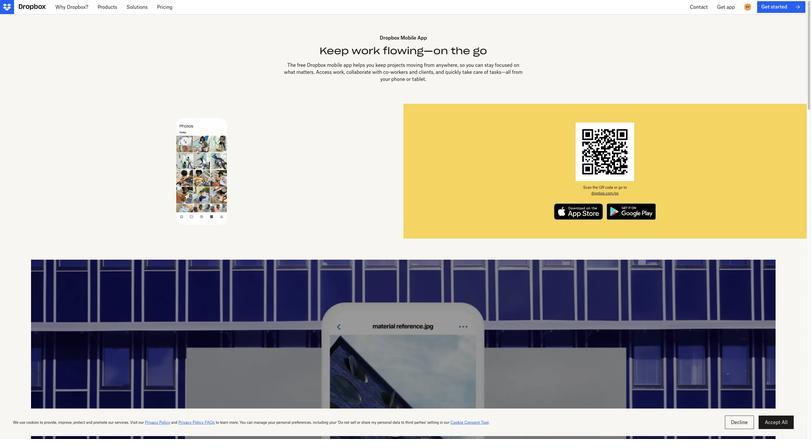 Task type: locate. For each thing, give the bounding box(es) containing it.
what
[[284, 69, 295, 75]]

2 and from the left
[[436, 69, 445, 75]]

take
[[463, 69, 473, 75]]

get right contact
[[718, 4, 726, 10]]

with
[[373, 69, 382, 75]]

get
[[762, 4, 770, 10], [718, 4, 726, 10]]

get app button
[[713, 0, 740, 14]]

you
[[367, 62, 375, 68], [467, 62, 475, 68]]

0 horizontal spatial the
[[451, 45, 471, 57]]

started
[[772, 4, 788, 10]]

the
[[451, 45, 471, 57], [593, 185, 599, 190]]

or right phone
[[407, 76, 411, 82]]

why dropbox?
[[55, 4, 88, 10]]

0 horizontal spatial or
[[407, 76, 411, 82]]

phone
[[392, 76, 406, 82]]

and down moving
[[410, 69, 418, 75]]

kp button
[[744, 2, 753, 12]]

mobile
[[401, 35, 417, 41]]

from up clients,
[[425, 62, 435, 68]]

get started link
[[758, 1, 806, 13]]

0 horizontal spatial dropbox
[[307, 62, 326, 68]]

1 vertical spatial the
[[593, 185, 599, 190]]

work
[[352, 45, 381, 57]]

1 horizontal spatial dropbox
[[380, 35, 400, 41]]

1 horizontal spatial app
[[727, 4, 736, 10]]

1 vertical spatial go
[[619, 185, 623, 190]]

tablet.
[[413, 76, 427, 82]]

the left 'qr'
[[593, 185, 599, 190]]

or right code on the top
[[615, 185, 618, 190]]

app inside dropdown button
[[727, 4, 736, 10]]

0 horizontal spatial get
[[718, 4, 726, 10]]

0 vertical spatial app
[[727, 4, 736, 10]]

products
[[98, 4, 117, 10]]

0 horizontal spatial you
[[367, 62, 375, 68]]

0 vertical spatial go
[[474, 45, 488, 57]]

on
[[514, 62, 520, 68]]

from down on on the top of the page
[[513, 69, 523, 75]]

0 vertical spatial from
[[425, 62, 435, 68]]

0 vertical spatial dropbox
[[380, 35, 400, 41]]

1 horizontal spatial from
[[513, 69, 523, 75]]

quickly
[[446, 69, 462, 75]]

from
[[425, 62, 435, 68], [513, 69, 523, 75]]

you up with
[[367, 62, 375, 68]]

1 horizontal spatial go
[[619, 185, 623, 190]]

projects
[[388, 62, 406, 68]]

helps
[[353, 62, 365, 68]]

dropbox up access on the left top of the page
[[307, 62, 326, 68]]

access
[[316, 69, 332, 75]]

a video that provides an overview of what you can do with the dropbox app, including sharing, storing, scanning, and backing up important documents and files image
[[31, 260, 777, 439]]

1 horizontal spatial the
[[593, 185, 599, 190]]

1 vertical spatial from
[[513, 69, 523, 75]]

2 you from the left
[[467, 62, 475, 68]]

1 horizontal spatial and
[[436, 69, 445, 75]]

app left kp popup button
[[727, 4, 736, 10]]

the up so at the top right of the page
[[451, 45, 471, 57]]

get inside dropdown button
[[718, 4, 726, 10]]

dropbox
[[380, 35, 400, 41], [307, 62, 326, 68]]

kp
[[747, 5, 751, 9]]

go up can
[[474, 45, 488, 57]]

stay
[[485, 62, 494, 68]]

qr
[[600, 185, 605, 190]]

1 and from the left
[[410, 69, 418, 75]]

1 horizontal spatial you
[[467, 62, 475, 68]]

work,
[[333, 69, 345, 75]]

go
[[474, 45, 488, 57], [619, 185, 623, 190]]

0 horizontal spatial and
[[410, 69, 418, 75]]

0 horizontal spatial go
[[474, 45, 488, 57]]

care
[[474, 69, 483, 75]]

flowing—on
[[383, 45, 449, 57]]

go inside scan the qr code or go to dropbox.com/go
[[619, 185, 623, 190]]

and down anywhere,
[[436, 69, 445, 75]]

dropbox mobile app
[[380, 35, 427, 41]]

solutions
[[127, 4, 148, 10]]

app inside the free dropbox mobile app helps you keep projects moving from anywhere, so you can stay focused on what matters. access work, collaborate with co-workers and clients, and quickly take care of tasks—all from your phone or tablet.
[[344, 62, 352, 68]]

clients,
[[419, 69, 435, 75]]

0 horizontal spatial app
[[344, 62, 352, 68]]

tasks—all
[[490, 69, 511, 75]]

1 vertical spatial app
[[344, 62, 352, 68]]

go left to
[[619, 185, 623, 190]]

or inside scan the qr code or go to dropbox.com/go
[[615, 185, 618, 190]]

can
[[476, 62, 484, 68]]

products button
[[93, 0, 122, 14]]

1 horizontal spatial get
[[762, 4, 770, 10]]

code
[[606, 185, 614, 190]]

or
[[407, 76, 411, 82], [615, 185, 618, 190]]

you up the take
[[467, 62, 475, 68]]

0 vertical spatial the
[[451, 45, 471, 57]]

scan
[[584, 185, 592, 190]]

0 vertical spatial or
[[407, 76, 411, 82]]

free
[[297, 62, 306, 68]]

get left started
[[762, 4, 770, 10]]

and
[[410, 69, 418, 75], [436, 69, 445, 75]]

1 horizontal spatial or
[[615, 185, 618, 190]]

app up work,
[[344, 62, 352, 68]]

1 vertical spatial dropbox
[[307, 62, 326, 68]]

1 vertical spatial or
[[615, 185, 618, 190]]

dropbox left mobile
[[380, 35, 400, 41]]

app
[[727, 4, 736, 10], [344, 62, 352, 68]]



Task type: vqa. For each thing, say whether or not it's contained in the screenshot.
Why Dropbox? Popup Button
yes



Task type: describe. For each thing, give the bounding box(es) containing it.
scan the qr code or go to dropbox.com/go
[[584, 185, 628, 195]]

why
[[55, 4, 66, 10]]

keep
[[376, 62, 386, 68]]

dropbox.com/go link
[[592, 191, 619, 195]]

1 you from the left
[[367, 62, 375, 68]]

of
[[485, 69, 489, 75]]

or inside the free dropbox mobile app helps you keep projects moving from anywhere, so you can stay focused on what matters. access work, collaborate with co-workers and clients, and quickly take care of tasks—all from your phone or tablet.
[[407, 76, 411, 82]]

pricing link
[[153, 0, 177, 14]]

mobile
[[327, 62, 343, 68]]

to
[[624, 185, 628, 190]]

contact
[[691, 4, 709, 10]]

moving
[[407, 62, 423, 68]]

anywhere,
[[436, 62, 459, 68]]

get for get started
[[762, 4, 770, 10]]

contact button
[[686, 0, 713, 14]]

qr code image
[[576, 122, 635, 181]]

matters.
[[297, 69, 315, 75]]

solutions button
[[122, 0, 153, 14]]

dropbox.com/go
[[592, 191, 619, 195]]

co-
[[384, 69, 391, 75]]

the
[[288, 62, 296, 68]]

so
[[460, 62, 465, 68]]

the inside scan the qr code or go to dropbox.com/go
[[593, 185, 599, 190]]

focused
[[496, 62, 513, 68]]

keep work flowing—on the go
[[320, 45, 488, 57]]

get app
[[718, 4, 736, 10]]

workers
[[391, 69, 408, 75]]

0 horizontal spatial from
[[425, 62, 435, 68]]

collaborate
[[347, 69, 371, 75]]

get for get app
[[718, 4, 726, 10]]

keep
[[320, 45, 349, 57]]

dropbox inside the free dropbox mobile app helps you keep projects moving from anywhere, so you can stay focused on what matters. access work, collaborate with co-workers and clients, and quickly take care of tasks—all from your phone or tablet.
[[307, 62, 326, 68]]

dropbox?
[[67, 4, 88, 10]]

get started
[[762, 4, 788, 10]]

the free dropbox mobile app helps you keep projects moving from anywhere, so you can stay focused on what matters. access work, collaborate with co-workers and clients, and quickly take care of tasks—all from your phone or tablet.
[[284, 62, 523, 82]]

pricing
[[157, 4, 173, 10]]

your
[[381, 76, 390, 82]]

why dropbox? button
[[51, 0, 93, 14]]

app
[[418, 35, 427, 41]]



